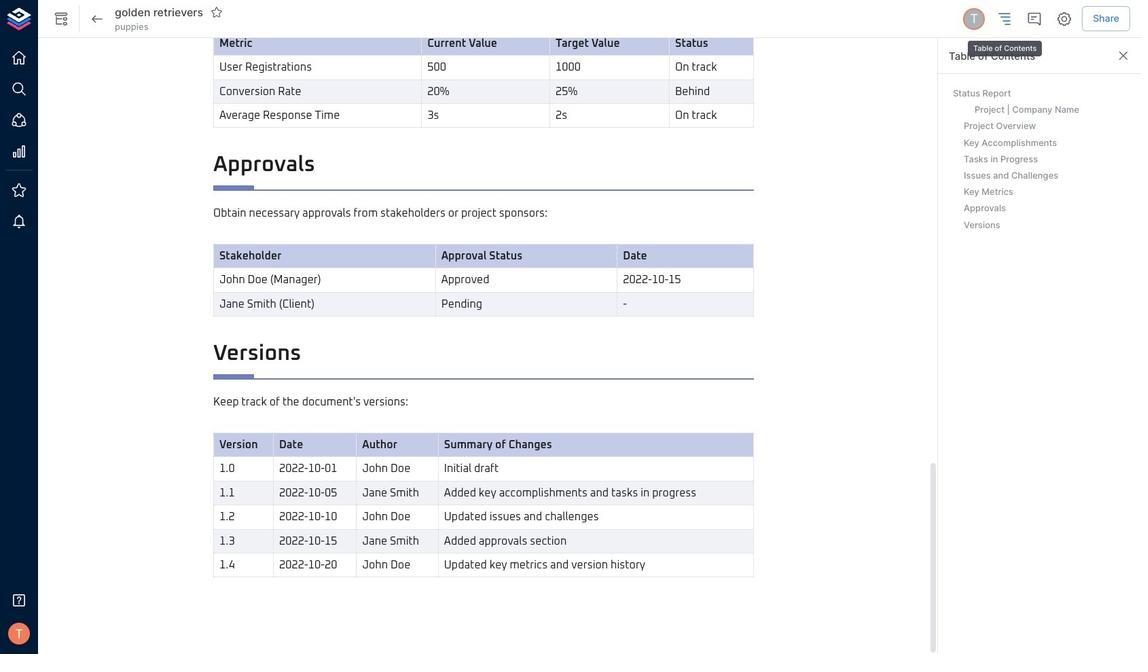 Task type: describe. For each thing, give the bounding box(es) containing it.
show wiki image
[[53, 11, 69, 27]]

go back image
[[89, 11, 105, 27]]

favorite image
[[211, 6, 223, 19]]



Task type: vqa. For each thing, say whether or not it's contained in the screenshot.
comments IMAGE
yes



Task type: locate. For each thing, give the bounding box(es) containing it.
table of contents image
[[997, 11, 1013, 27]]

comments image
[[1027, 11, 1043, 27]]

settings image
[[1056, 11, 1073, 27]]

tooltip
[[967, 31, 1044, 58]]



